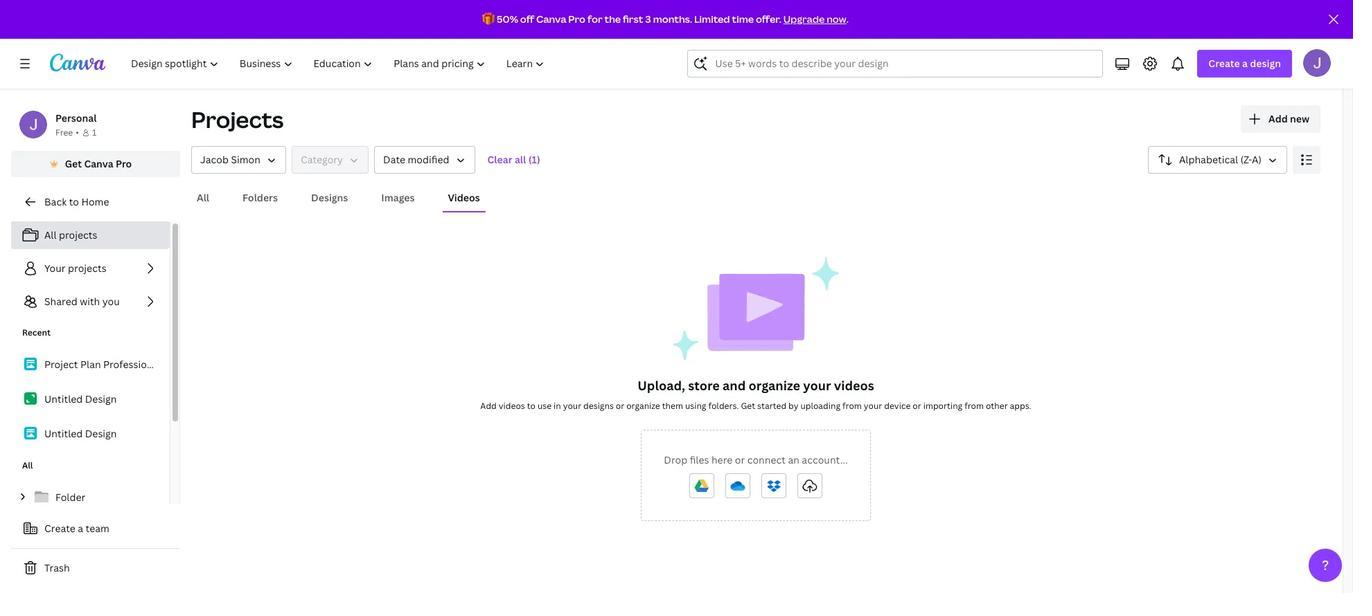 Task type: describe. For each thing, give the bounding box(es) containing it.
untitled for first untitled design link from the top of the page
[[44, 393, 83, 406]]

videos
[[448, 191, 480, 204]]

shared with you link
[[11, 288, 170, 316]]

2 horizontal spatial your
[[864, 401, 882, 412]]

use
[[538, 401, 552, 412]]

a for team
[[78, 523, 83, 536]]

months.
[[653, 12, 692, 26]]

3
[[646, 12, 651, 26]]

account...
[[802, 454, 848, 467]]

a for design
[[1243, 57, 1248, 70]]

1
[[92, 127, 97, 139]]

images
[[381, 191, 415, 204]]

drop files here or connect an account...
[[664, 454, 848, 467]]

your
[[44, 262, 66, 275]]

2 from from the left
[[965, 401, 984, 412]]

2 horizontal spatial or
[[913, 401, 922, 412]]

1 untitled design from the top
[[44, 393, 117, 406]]

0 vertical spatial pro
[[569, 12, 586, 26]]

all
[[515, 153, 526, 166]]

•
[[76, 127, 79, 139]]

folder
[[55, 491, 85, 505]]

limited
[[694, 12, 730, 26]]

list containing untitled design
[[11, 351, 170, 449]]

alphabetical (z-a)
[[1180, 153, 1262, 166]]

canva inside button
[[84, 157, 113, 171]]

Sort by button
[[1148, 146, 1288, 174]]

here
[[712, 454, 733, 467]]

0 horizontal spatial all
[[22, 460, 33, 472]]

files
[[690, 454, 709, 467]]

trash
[[44, 562, 70, 575]]

store
[[688, 378, 720, 394]]

2 untitled design from the top
[[44, 428, 117, 441]]

top level navigation element
[[122, 50, 557, 78]]

upload, store and organize your videos add videos to use in your designs or organize them using folders. get started by uploading from your device or importing from other apps.
[[481, 378, 1032, 412]]

designs
[[311, 191, 348, 204]]

time
[[732, 12, 754, 26]]

by
[[789, 401, 799, 412]]

importing
[[924, 401, 963, 412]]

folders button
[[237, 185, 284, 211]]

jacob
[[200, 153, 229, 166]]

connect
[[748, 454, 786, 467]]

other
[[986, 401, 1008, 412]]

them
[[662, 401, 683, 412]]

add inside dropdown button
[[1269, 112, 1288, 125]]

your projects
[[44, 262, 106, 275]]

with
[[80, 295, 100, 308]]

add new
[[1269, 112, 1310, 125]]

off
[[520, 12, 534, 26]]

now
[[827, 12, 847, 26]]

modified
[[408, 153, 450, 166]]

all button
[[191, 185, 215, 211]]

new
[[1291, 112, 1310, 125]]

designs button
[[306, 185, 354, 211]]

create a team
[[44, 523, 109, 536]]

all for the all button
[[197, 191, 209, 204]]

get inside upload, store and organize your videos add videos to use in your designs or organize them using folders. get started by uploading from your device or importing from other apps.
[[741, 401, 756, 412]]

.
[[847, 12, 849, 26]]

using
[[685, 401, 707, 412]]

to inside upload, store and organize your videos add videos to use in your designs or organize them using folders. get started by uploading from your device or importing from other apps.
[[527, 401, 536, 412]]

create for create a team
[[44, 523, 75, 536]]

design for 2nd untitled design link from the top
[[85, 428, 117, 441]]

team
[[86, 523, 109, 536]]

clear all (1)
[[488, 153, 540, 166]]

Date modified button
[[374, 146, 475, 174]]

Owner button
[[191, 146, 286, 174]]

videos button
[[443, 185, 486, 211]]

trash link
[[11, 555, 180, 583]]

free •
[[55, 127, 79, 139]]

0 horizontal spatial videos
[[499, 401, 525, 412]]

offer.
[[756, 12, 782, 26]]

first
[[623, 12, 644, 26]]

1 untitled design link from the top
[[11, 385, 170, 414]]

upload,
[[638, 378, 686, 394]]

1 horizontal spatial organize
[[749, 378, 801, 394]]

your projects link
[[11, 255, 170, 283]]

design for first untitled design link from the top of the page
[[85, 393, 117, 406]]

date
[[383, 153, 406, 166]]

for
[[588, 12, 603, 26]]

an
[[788, 454, 800, 467]]

uploading
[[801, 401, 841, 412]]

0 horizontal spatial your
[[563, 401, 582, 412]]

2 untitled design link from the top
[[11, 420, 170, 449]]

folders.
[[709, 401, 739, 412]]

projects for your projects
[[68, 262, 106, 275]]

started
[[758, 401, 787, 412]]

1 horizontal spatial or
[[735, 454, 745, 467]]

0 horizontal spatial or
[[616, 401, 625, 412]]

and
[[723, 378, 746, 394]]



Task type: locate. For each thing, give the bounding box(es) containing it.
all
[[197, 191, 209, 204], [44, 229, 56, 242], [22, 460, 33, 472]]

1 horizontal spatial a
[[1243, 57, 1248, 70]]

upgrade
[[784, 12, 825, 26]]

(z-
[[1241, 153, 1252, 166]]

0 horizontal spatial canva
[[84, 157, 113, 171]]

videos
[[834, 378, 875, 394], [499, 401, 525, 412]]

folders
[[243, 191, 278, 204]]

1 vertical spatial organize
[[627, 401, 660, 412]]

get canva pro
[[65, 157, 132, 171]]

Search search field
[[716, 51, 1076, 77]]

1 horizontal spatial to
[[527, 401, 536, 412]]

1 design from the top
[[85, 393, 117, 406]]

add inside upload, store and organize your videos add videos to use in your designs or organize them using folders. get started by uploading from your device or importing from other apps.
[[481, 401, 497, 412]]

design
[[1251, 57, 1282, 70]]

0 vertical spatial add
[[1269, 112, 1288, 125]]

2 untitled from the top
[[44, 428, 83, 441]]

1 horizontal spatial create
[[1209, 57, 1240, 70]]

recent
[[22, 327, 51, 339]]

0 vertical spatial untitled design
[[44, 393, 117, 406]]

list containing all projects
[[11, 222, 170, 316]]

1 vertical spatial untitled design link
[[11, 420, 170, 449]]

1 untitled from the top
[[44, 393, 83, 406]]

in
[[554, 401, 561, 412]]

create a design
[[1209, 57, 1282, 70]]

get canva pro button
[[11, 151, 180, 177]]

clear all (1) link
[[481, 146, 547, 174]]

organize
[[749, 378, 801, 394], [627, 401, 660, 412]]

🎁
[[482, 12, 495, 26]]

alphabetical
[[1180, 153, 1239, 166]]

to
[[69, 195, 79, 209], [527, 401, 536, 412]]

add left use
[[481, 401, 497, 412]]

create inside 'dropdown button'
[[1209, 57, 1240, 70]]

device
[[885, 401, 911, 412]]

all projects
[[44, 229, 97, 242]]

shared
[[44, 295, 77, 308]]

free
[[55, 127, 73, 139]]

or
[[616, 401, 625, 412], [913, 401, 922, 412], [735, 454, 745, 467]]

0 horizontal spatial pro
[[116, 157, 132, 171]]

0 vertical spatial untitled design link
[[11, 385, 170, 414]]

0 vertical spatial all
[[197, 191, 209, 204]]

0 horizontal spatial to
[[69, 195, 79, 209]]

2 horizontal spatial all
[[197, 191, 209, 204]]

untitled design link
[[11, 385, 170, 414], [11, 420, 170, 449]]

your up uploading
[[803, 378, 831, 394]]

upgrade now button
[[784, 12, 847, 26]]

1 vertical spatial add
[[481, 401, 497, 412]]

folder link
[[11, 484, 170, 513]]

None search field
[[688, 50, 1104, 78]]

the
[[605, 12, 621, 26]]

from right uploading
[[843, 401, 862, 412]]

1 vertical spatial list
[[11, 351, 170, 449]]

0 horizontal spatial create
[[44, 523, 75, 536]]

all projects link
[[11, 222, 170, 250]]

projects
[[59, 229, 97, 242], [68, 262, 106, 275]]

a)
[[1252, 153, 1262, 166]]

jacob simon image
[[1304, 49, 1331, 77]]

1 vertical spatial canva
[[84, 157, 113, 171]]

pro inside button
[[116, 157, 132, 171]]

projects
[[191, 105, 284, 134]]

50%
[[497, 12, 518, 26]]

to left use
[[527, 401, 536, 412]]

add left new
[[1269, 112, 1288, 125]]

videos left use
[[499, 401, 525, 412]]

you
[[102, 295, 120, 308]]

all inside button
[[197, 191, 209, 204]]

2 vertical spatial all
[[22, 460, 33, 472]]

your left device
[[864, 401, 882, 412]]

0 vertical spatial get
[[65, 157, 82, 171]]

create a team button
[[11, 516, 180, 543]]

1 horizontal spatial videos
[[834, 378, 875, 394]]

create for create a design
[[1209, 57, 1240, 70]]

add new button
[[1241, 105, 1321, 133]]

clear
[[488, 153, 513, 166]]

0 horizontal spatial from
[[843, 401, 862, 412]]

home
[[81, 195, 109, 209]]

1 vertical spatial pro
[[116, 157, 132, 171]]

create
[[1209, 57, 1240, 70], [44, 523, 75, 536]]

2 list from the top
[[11, 351, 170, 449]]

0 vertical spatial create
[[1209, 57, 1240, 70]]

canva right "off"
[[536, 12, 567, 26]]

list
[[11, 222, 170, 316], [11, 351, 170, 449]]

get inside button
[[65, 157, 82, 171]]

projects for all projects
[[59, 229, 97, 242]]

🎁 50% off canva pro for the first 3 months. limited time offer. upgrade now .
[[482, 12, 849, 26]]

from left the other
[[965, 401, 984, 412]]

create left design at the right of the page
[[1209, 57, 1240, 70]]

1 horizontal spatial get
[[741, 401, 756, 412]]

back
[[44, 195, 67, 209]]

1 vertical spatial projects
[[68, 262, 106, 275]]

0 vertical spatial canva
[[536, 12, 567, 26]]

date modified
[[383, 153, 450, 166]]

create inside "button"
[[44, 523, 75, 536]]

1 horizontal spatial add
[[1269, 112, 1288, 125]]

get left started
[[741, 401, 756, 412]]

1 vertical spatial untitled
[[44, 428, 83, 441]]

0 vertical spatial untitled
[[44, 393, 83, 406]]

0 horizontal spatial add
[[481, 401, 497, 412]]

images button
[[376, 185, 420, 211]]

0 horizontal spatial a
[[78, 523, 83, 536]]

personal
[[55, 112, 97, 125]]

1 horizontal spatial pro
[[569, 12, 586, 26]]

your right in
[[563, 401, 582, 412]]

back to home
[[44, 195, 109, 209]]

0 vertical spatial a
[[1243, 57, 1248, 70]]

create a design button
[[1198, 50, 1293, 78]]

0 horizontal spatial get
[[65, 157, 82, 171]]

1 vertical spatial untitled design
[[44, 428, 117, 441]]

projects down back to home
[[59, 229, 97, 242]]

projects right your
[[68, 262, 106, 275]]

1 vertical spatial design
[[85, 428, 117, 441]]

a
[[1243, 57, 1248, 70], [78, 523, 83, 536]]

1 horizontal spatial canva
[[536, 12, 567, 26]]

1 horizontal spatial your
[[803, 378, 831, 394]]

drop
[[664, 454, 688, 467]]

pro
[[569, 12, 586, 26], [116, 157, 132, 171]]

1 vertical spatial videos
[[499, 401, 525, 412]]

videos up uploading
[[834, 378, 875, 394]]

design
[[85, 393, 117, 406], [85, 428, 117, 441]]

apps.
[[1010, 401, 1032, 412]]

create down folder at the left bottom
[[44, 523, 75, 536]]

all inside all projects link
[[44, 229, 56, 242]]

a left team
[[78, 523, 83, 536]]

get down the •
[[65, 157, 82, 171]]

1 list from the top
[[11, 222, 170, 316]]

0 vertical spatial to
[[69, 195, 79, 209]]

1 horizontal spatial all
[[44, 229, 56, 242]]

0 vertical spatial organize
[[749, 378, 801, 394]]

canva down 1
[[84, 157, 113, 171]]

0 vertical spatial videos
[[834, 378, 875, 394]]

get
[[65, 157, 82, 171], [741, 401, 756, 412]]

0 vertical spatial design
[[85, 393, 117, 406]]

1 from from the left
[[843, 401, 862, 412]]

pro up back to home link
[[116, 157, 132, 171]]

1 vertical spatial create
[[44, 523, 75, 536]]

designs
[[584, 401, 614, 412]]

organize up started
[[749, 378, 801, 394]]

Category button
[[292, 146, 369, 174]]

a left design at the right of the page
[[1243, 57, 1248, 70]]

pro left for
[[569, 12, 586, 26]]

or right designs
[[616, 401, 625, 412]]

shared with you
[[44, 295, 120, 308]]

1 vertical spatial get
[[741, 401, 756, 412]]

jacob simon
[[200, 153, 261, 166]]

from
[[843, 401, 862, 412], [965, 401, 984, 412]]

0 horizontal spatial organize
[[627, 401, 660, 412]]

organize down upload,
[[627, 401, 660, 412]]

untitled
[[44, 393, 83, 406], [44, 428, 83, 441]]

to right back
[[69, 195, 79, 209]]

1 vertical spatial a
[[78, 523, 83, 536]]

0 vertical spatial projects
[[59, 229, 97, 242]]

all for all projects
[[44, 229, 56, 242]]

2 design from the top
[[85, 428, 117, 441]]

0 vertical spatial list
[[11, 222, 170, 316]]

1 horizontal spatial from
[[965, 401, 984, 412]]

your
[[803, 378, 831, 394], [563, 401, 582, 412], [864, 401, 882, 412]]

or right device
[[913, 401, 922, 412]]

category
[[301, 153, 343, 166]]

back to home link
[[11, 189, 180, 216]]

or right the 'here'
[[735, 454, 745, 467]]

simon
[[231, 153, 261, 166]]

untitled for 2nd untitled design link from the top
[[44, 428, 83, 441]]

a inside 'dropdown button'
[[1243, 57, 1248, 70]]

1 vertical spatial all
[[44, 229, 56, 242]]

canva
[[536, 12, 567, 26], [84, 157, 113, 171]]

1 vertical spatial to
[[527, 401, 536, 412]]

(1)
[[529, 153, 540, 166]]

a inside "button"
[[78, 523, 83, 536]]



Task type: vqa. For each thing, say whether or not it's contained in the screenshot.
Sandy Beach Illustration Things To Never Post On Social Media Poster Image
no



